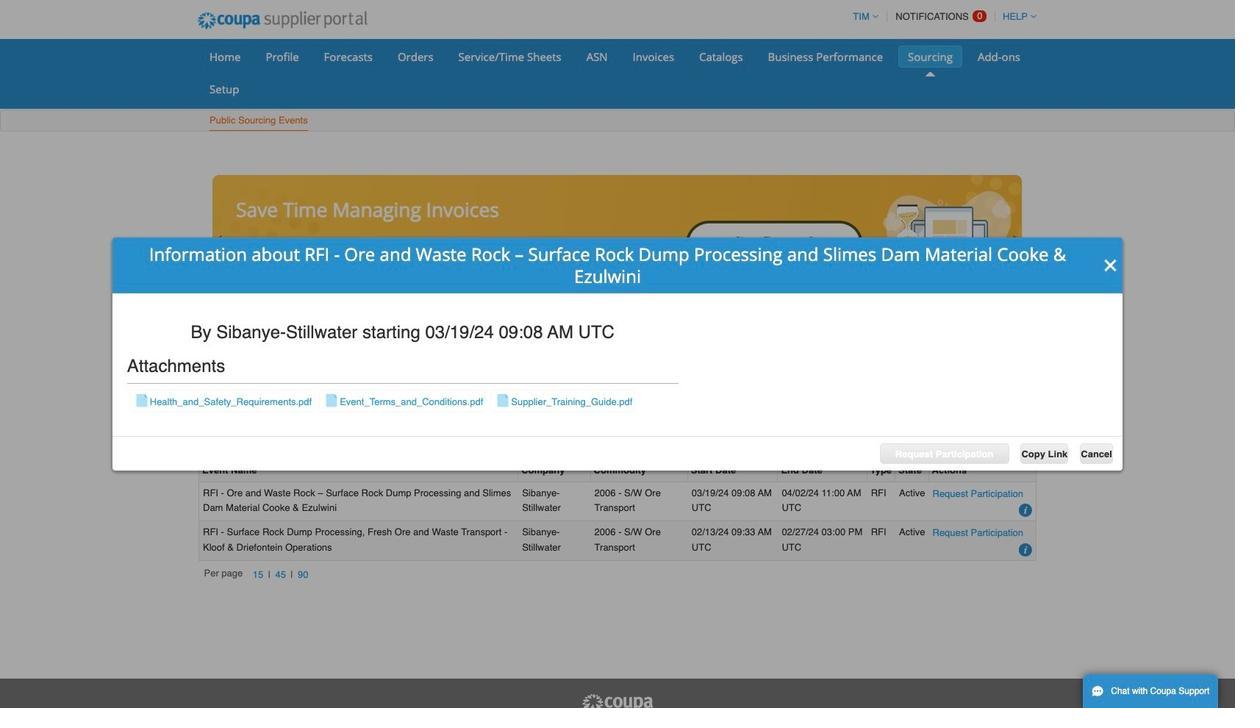Task type: vqa. For each thing, say whether or not it's contained in the screenshot.
the Additional Information image
no



Task type: locate. For each thing, give the bounding box(es) containing it.
0 vertical spatial coupa supplier portal image
[[188, 2, 377, 39]]

commodity element
[[591, 460, 688, 482]]

coupa supplier portal image
[[188, 2, 377, 39], [581, 693, 654, 708]]

actions element
[[929, 460, 1036, 482]]

1 horizontal spatial coupa supplier portal image
[[581, 693, 654, 708]]

navigation
[[204, 567, 313, 583]]

tab list
[[199, 386, 1037, 407]]

information about rfi - ore and waste rock – surface rock dump processing and slimes dam material cooke & ezulwini dialog
[[113, 238, 1123, 471]]

close image
[[1104, 258, 1118, 273]]

start date element
[[688, 460, 778, 482]]

state element
[[896, 460, 929, 482]]



Task type: describe. For each thing, give the bounding box(es) containing it.
0 horizontal spatial coupa supplier portal image
[[188, 2, 377, 39]]

1 vertical spatial coupa supplier portal image
[[581, 693, 654, 708]]

end date element
[[778, 460, 867, 482]]

type element
[[867, 460, 896, 482]]

previous image
[[214, 234, 226, 245]]

event name element
[[199, 460, 519, 482]]

company element
[[519, 460, 591, 482]]

Search text field
[[928, 411, 1031, 432]]



